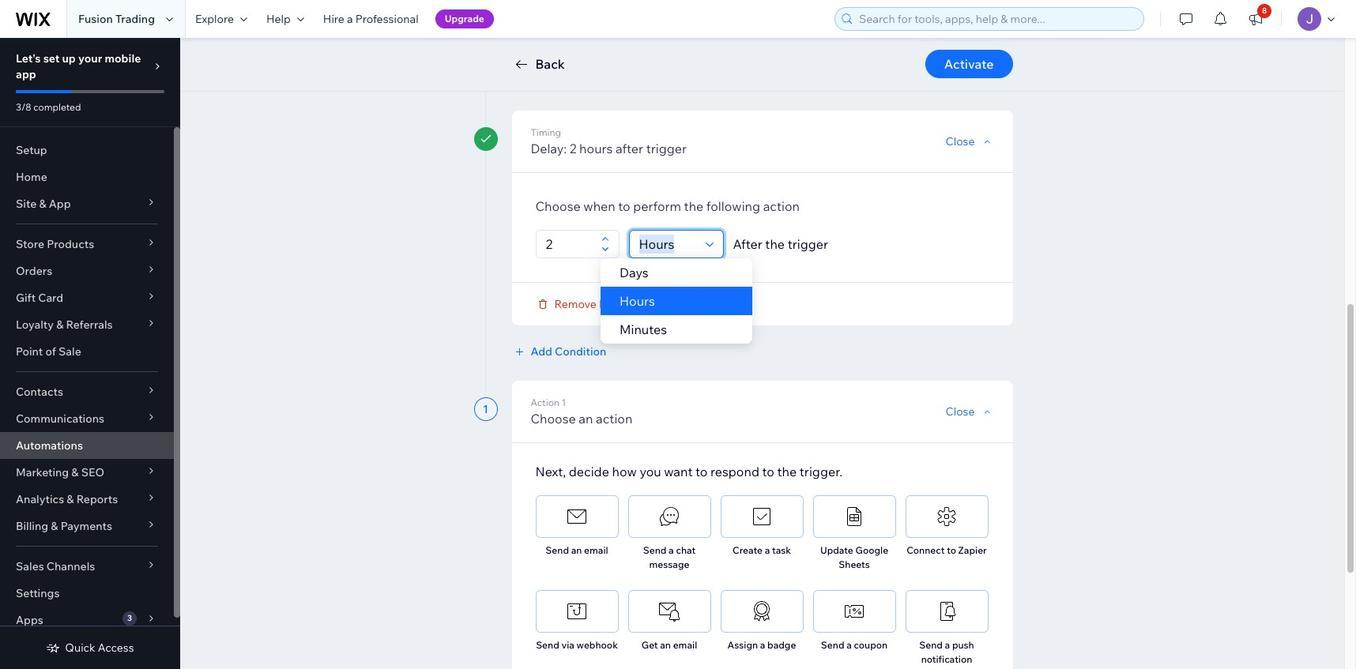 Task type: describe. For each thing, give the bounding box(es) containing it.
send an email
[[546, 545, 608, 556]]

connect to zapier
[[907, 545, 987, 556]]

action inside the action 1 choose an action
[[596, 411, 633, 427]]

1 inside the action 1 choose an action
[[562, 397, 566, 409]]

get
[[642, 639, 658, 651]]

gift card
[[16, 291, 63, 305]]

fusion
[[78, 12, 113, 26]]

update
[[820, 545, 853, 556]]

hours option
[[600, 287, 752, 315]]

app
[[16, 67, 36, 81]]

category image for a
[[658, 505, 681, 529]]

help button
[[257, 0, 314, 38]]

upgrade button
[[435, 9, 494, 28]]

1 vertical spatial trigger
[[788, 236, 828, 252]]

coupon
[[854, 639, 888, 651]]

hire a professional
[[323, 12, 419, 26]]

analytics & reports button
[[0, 486, 174, 513]]

referrals
[[66, 318, 113, 332]]

store products button
[[0, 231, 174, 258]]

app
[[49, 197, 71, 211]]

a for chat
[[669, 545, 674, 556]]

category image for an
[[565, 505, 589, 529]]

add
[[531, 345, 552, 359]]

3/8
[[16, 101, 31, 113]]

settings link
[[0, 580, 174, 607]]

respond
[[711, 464, 760, 480]]

category image for assign
[[750, 600, 774, 624]]

remove delay
[[554, 297, 628, 311]]

list box containing days
[[600, 258, 752, 344]]

how
[[612, 464, 637, 480]]

limit
[[531, 22, 560, 38]]

8 button
[[1239, 0, 1273, 38]]

perform
[[633, 198, 681, 214]]

sheets
[[839, 559, 870, 571]]

after the trigger
[[733, 236, 828, 252]]

access
[[98, 641, 134, 655]]

analytics & reports
[[16, 492, 118, 507]]

help
[[266, 12, 291, 26]]

& for site
[[39, 197, 46, 211]]

& for marketing
[[71, 466, 79, 480]]

a for push
[[945, 639, 950, 651]]

category image for send
[[843, 600, 866, 624]]

hours
[[619, 293, 655, 309]]

a for task
[[765, 545, 770, 556]]

& for billing
[[51, 519, 58, 533]]

1 vertical spatial the
[[765, 236, 785, 252]]

an for send
[[571, 545, 582, 556]]

communications
[[16, 412, 104, 426]]

marketing & seo
[[16, 466, 104, 480]]

8
[[1262, 6, 1267, 16]]

up
[[62, 51, 76, 66]]

task
[[772, 545, 791, 556]]

3
[[127, 613, 132, 624]]

card
[[38, 291, 63, 305]]

via
[[562, 639, 574, 651]]

contacts button
[[0, 379, 174, 405]]

zapier
[[958, 545, 987, 556]]

store
[[16, 237, 44, 251]]

sales
[[16, 560, 44, 574]]

remove delay button
[[535, 297, 628, 311]]

loyalty & referrals button
[[0, 311, 174, 338]]

quick
[[65, 641, 95, 655]]

want
[[664, 464, 693, 480]]

upgrade
[[445, 13, 484, 25]]

close for delay: 2 hours after trigger
[[946, 134, 975, 149]]

orders
[[16, 264, 52, 278]]

update google sheets
[[820, 545, 888, 571]]

back
[[535, 56, 565, 72]]

payments
[[61, 519, 112, 533]]

chat
[[676, 545, 696, 556]]

close for choose an action
[[946, 405, 975, 419]]

limit frequency to:
[[531, 22, 641, 38]]

condition
[[555, 345, 606, 359]]

site & app button
[[0, 190, 174, 217]]

hours
[[579, 141, 613, 156]]

automations
[[16, 439, 83, 453]]

trading
[[115, 12, 155, 26]]

sales channels button
[[0, 553, 174, 580]]

webhook
[[577, 639, 618, 651]]

add condition button
[[512, 345, 606, 359]]

send for send a coupon
[[821, 639, 844, 651]]

activate button
[[925, 50, 1013, 78]]

& for analytics
[[67, 492, 74, 507]]

marketing & seo button
[[0, 459, 174, 486]]

mobile
[[105, 51, 141, 66]]

hire a professional link
[[314, 0, 428, 38]]

site & app
[[16, 197, 71, 211]]

your
[[78, 51, 102, 66]]

a for badge
[[760, 639, 765, 651]]

next, decide how you want to respond to the trigger.
[[535, 464, 843, 480]]

home link
[[0, 164, 174, 190]]

send for send an email
[[546, 545, 569, 556]]

category image up get an email
[[658, 600, 681, 624]]

send for send a push notification
[[919, 639, 943, 651]]

category image up the push
[[935, 600, 959, 624]]

loyalty & referrals
[[16, 318, 113, 332]]

assign
[[728, 639, 758, 651]]

products
[[47, 237, 94, 251]]

a for coupon
[[847, 639, 852, 651]]

of
[[45, 345, 56, 359]]

notification
[[921, 654, 972, 665]]

completed
[[33, 101, 81, 113]]



Task type: vqa. For each thing, say whether or not it's contained in the screenshot.
the bottom the 'action'
yes



Task type: locate. For each thing, give the bounding box(es) containing it.
& right billing
[[51, 519, 58, 533]]

choose down 'action'
[[531, 411, 576, 427]]

setup link
[[0, 137, 174, 164]]

action 1 choose an action
[[531, 397, 633, 427]]

choose inside the action 1 choose an action
[[531, 411, 576, 427]]

explore
[[195, 12, 234, 26]]

send left "coupon"
[[821, 639, 844, 651]]

close button
[[946, 134, 994, 149], [946, 405, 994, 419]]

category image
[[565, 505, 589, 529], [658, 505, 681, 529], [843, 505, 866, 529], [935, 505, 959, 529], [565, 600, 589, 624]]

email for send an email
[[584, 545, 608, 556]]

push
[[952, 639, 974, 651]]

0 horizontal spatial trigger
[[646, 141, 687, 156]]

0 vertical spatial email
[[584, 545, 608, 556]]

send down next,
[[546, 545, 569, 556]]

the right after
[[765, 236, 785, 252]]

hire
[[323, 12, 345, 26]]

trigger
[[646, 141, 687, 156], [788, 236, 828, 252]]

trigger right after
[[788, 236, 828, 252]]

set
[[43, 51, 60, 66]]

sales channels
[[16, 560, 95, 574]]

a for professional
[[347, 12, 353, 26]]

seo
[[81, 466, 104, 480]]

email right "get"
[[673, 639, 697, 651]]

category image up create a task
[[750, 505, 774, 529]]

send a coupon
[[821, 639, 888, 651]]

send up notification
[[919, 639, 943, 651]]

delay
[[599, 297, 628, 311]]

1 vertical spatial close
[[946, 405, 975, 419]]

close button for choose an action
[[946, 405, 994, 419]]

add condition
[[531, 345, 606, 359]]

timing delay: 2 hours after trigger
[[531, 126, 687, 156]]

decide
[[569, 464, 609, 480]]

send for send via webhook
[[536, 639, 559, 651]]

& right site
[[39, 197, 46, 211]]

0 vertical spatial close button
[[946, 134, 994, 149]]

send left the "via"
[[536, 639, 559, 651]]

1 right 'action'
[[562, 397, 566, 409]]

timing
[[531, 126, 561, 138]]

channels
[[47, 560, 95, 574]]

None field
[[536, 45, 971, 72], [634, 231, 701, 258], [536, 45, 971, 72], [634, 231, 701, 258]]

list box
[[600, 258, 752, 344]]

a up message
[[669, 545, 674, 556]]

1
[[562, 397, 566, 409], [483, 402, 488, 417]]

email for get an email
[[673, 639, 697, 651]]

& left reports
[[67, 492, 74, 507]]

a right hire
[[347, 12, 353, 26]]

action
[[531, 397, 560, 409]]

store products
[[16, 237, 94, 251]]

category image up update at the right
[[843, 505, 866, 529]]

delay:
[[531, 141, 567, 156]]

badge
[[768, 639, 796, 651]]

home
[[16, 170, 47, 184]]

connect
[[907, 545, 945, 556]]

minutes
[[619, 322, 667, 337]]

next,
[[535, 464, 566, 480]]

1 left 'action'
[[483, 402, 488, 417]]

professional
[[356, 12, 419, 26]]

2 close from the top
[[946, 405, 975, 419]]

category image for google
[[843, 505, 866, 529]]

sidebar element
[[0, 38, 180, 669]]

Search for tools, apps, help & more... field
[[854, 8, 1139, 30]]

orders button
[[0, 258, 174, 285]]

1 horizontal spatial email
[[673, 639, 697, 651]]

0 horizontal spatial action
[[596, 411, 633, 427]]

following
[[706, 198, 760, 214]]

gift
[[16, 291, 36, 305]]

apps
[[16, 613, 43, 628]]

category image
[[750, 505, 774, 529], [658, 600, 681, 624], [750, 600, 774, 624], [843, 600, 866, 624], [935, 600, 959, 624]]

1 vertical spatial email
[[673, 639, 697, 651]]

1 vertical spatial an
[[571, 545, 582, 556]]

to right want
[[696, 464, 708, 480]]

to right respond
[[762, 464, 774, 480]]

a up notification
[[945, 639, 950, 651]]

email left send a chat message
[[584, 545, 608, 556]]

assign a badge
[[728, 639, 796, 651]]

0 vertical spatial choose
[[535, 198, 581, 214]]

0 vertical spatial the
[[684, 198, 704, 214]]

close button for delay: 2 hours after trigger
[[946, 134, 994, 149]]

google
[[856, 545, 888, 556]]

you
[[640, 464, 661, 480]]

trigger inside timing delay: 2 hours after trigger
[[646, 141, 687, 156]]

choose left when
[[535, 198, 581, 214]]

create
[[733, 545, 763, 556]]

email
[[584, 545, 608, 556], [673, 639, 697, 651]]

a left task
[[765, 545, 770, 556]]

category image up send via webhook in the bottom of the page
[[565, 600, 589, 624]]

1 close button from the top
[[946, 134, 994, 149]]

days
[[619, 265, 648, 281]]

category image up connect to zapier on the right bottom
[[935, 505, 959, 529]]

category image for create
[[750, 505, 774, 529]]

2 close button from the top
[[946, 405, 994, 419]]

& right loyalty
[[56, 318, 64, 332]]

1 vertical spatial action
[[596, 411, 633, 427]]

point
[[16, 345, 43, 359]]

3/8 completed
[[16, 101, 81, 113]]

2 vertical spatial an
[[660, 639, 671, 651]]

loyalty
[[16, 318, 54, 332]]

create a task
[[733, 545, 791, 556]]

category image up the send a coupon on the right of the page
[[843, 600, 866, 624]]

category image for via
[[565, 600, 589, 624]]

2 vertical spatial the
[[777, 464, 797, 480]]

a inside send a push notification
[[945, 639, 950, 651]]

send a push notification
[[919, 639, 974, 665]]

a inside send a chat message
[[669, 545, 674, 556]]

& for loyalty
[[56, 318, 64, 332]]

0 horizontal spatial email
[[584, 545, 608, 556]]

a left "coupon"
[[847, 639, 852, 651]]

billing
[[16, 519, 48, 533]]

a left badge
[[760, 639, 765, 651]]

0 horizontal spatial 1
[[483, 402, 488, 417]]

gift card button
[[0, 285, 174, 311]]

category image up send an email
[[565, 505, 589, 529]]

send inside send a chat message
[[643, 545, 667, 556]]

1 vertical spatial close button
[[946, 405, 994, 419]]

1 horizontal spatial action
[[763, 198, 800, 214]]

to left zapier
[[947, 545, 956, 556]]

1 horizontal spatial 1
[[562, 397, 566, 409]]

billing & payments button
[[0, 513, 174, 540]]

the left the trigger.
[[777, 464, 797, 480]]

to right when
[[618, 198, 630, 214]]

None number field
[[541, 231, 596, 258]]

the
[[684, 198, 704, 214], [765, 236, 785, 252], [777, 464, 797, 480]]

category image for to
[[935, 505, 959, 529]]

setup
[[16, 143, 47, 157]]

to:
[[626, 22, 641, 38]]

send up message
[[643, 545, 667, 556]]

& left seo
[[71, 466, 79, 480]]

send for send a chat message
[[643, 545, 667, 556]]

frequency
[[563, 22, 623, 38]]

get an email
[[642, 639, 697, 651]]

0 vertical spatial an
[[579, 411, 593, 427]]

quick access
[[65, 641, 134, 655]]

action up how
[[596, 411, 633, 427]]

the right the "perform" at top
[[684, 198, 704, 214]]

activate
[[944, 56, 994, 72]]

1 horizontal spatial trigger
[[788, 236, 828, 252]]

point of sale
[[16, 345, 81, 359]]

send inside send a push notification
[[919, 639, 943, 651]]

when
[[584, 198, 615, 214]]

after
[[616, 141, 643, 156]]

category image up the chat
[[658, 505, 681, 529]]

1 close from the top
[[946, 134, 975, 149]]

trigger right 'after'
[[646, 141, 687, 156]]

point of sale link
[[0, 338, 174, 365]]

category image up assign a badge at the right of the page
[[750, 600, 774, 624]]

a
[[347, 12, 353, 26], [669, 545, 674, 556], [765, 545, 770, 556], [760, 639, 765, 651], [847, 639, 852, 651], [945, 639, 950, 651]]

message
[[649, 559, 690, 571]]

an for get
[[660, 639, 671, 651]]

trigger.
[[800, 464, 843, 480]]

1 vertical spatial choose
[[531, 411, 576, 427]]

action up the after the trigger
[[763, 198, 800, 214]]

0 vertical spatial trigger
[[646, 141, 687, 156]]

close
[[946, 134, 975, 149], [946, 405, 975, 419]]

0 vertical spatial action
[[763, 198, 800, 214]]

contacts
[[16, 385, 63, 399]]

0 vertical spatial close
[[946, 134, 975, 149]]

an inside the action 1 choose an action
[[579, 411, 593, 427]]

2
[[570, 141, 577, 156]]

fusion trading
[[78, 12, 155, 26]]



